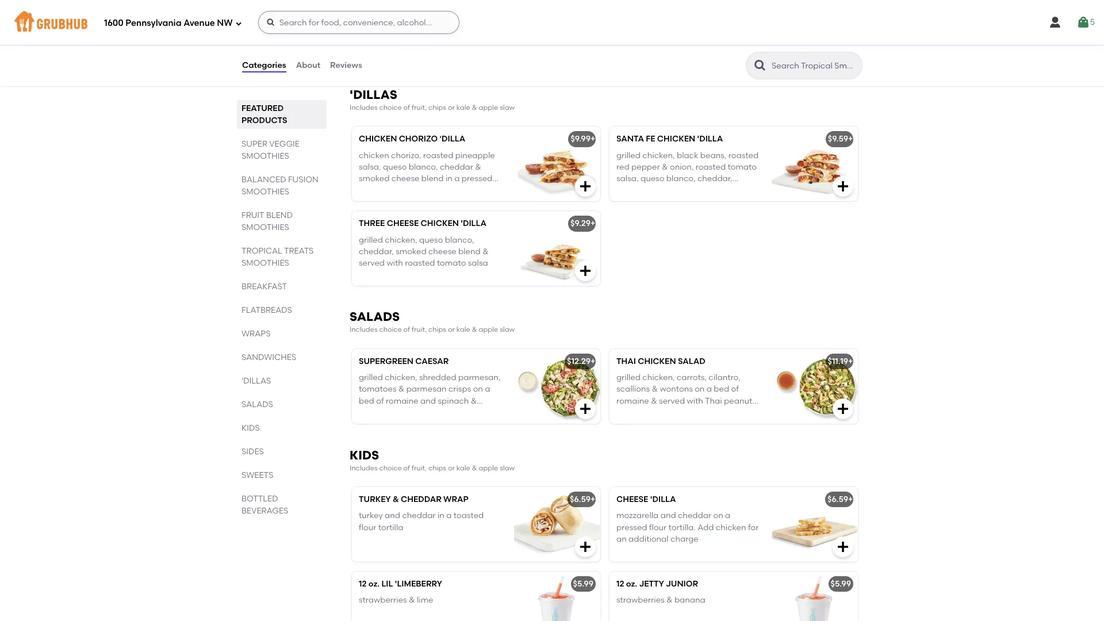 Task type: describe. For each thing, give the bounding box(es) containing it.
roasted right 'beans,'
[[729, 151, 759, 160]]

tomato inside the chicken chorizo, roasted pineapple salsa, queso blanco, cheddar & smoked cheese blend in a pressed flour tortilla with a side of roasted tomato salsa
[[359, 197, 388, 207]]

cheddar, inside 'grilled chicken, queso blanco, cheddar, smoked cheese blend & served with roasted tomato salsa'
[[359, 247, 394, 257]]

salads for salads includes choice of fruit, chips or kale & apple slaw
[[350, 310, 400, 324]]

avenue
[[184, 18, 215, 28]]

fruit
[[242, 211, 265, 220]]

cheddar for cheese 'dilla
[[679, 511, 712, 521]]

roasted inside 'grilled chicken, queso blanco, cheddar, smoked cheese blend & served with roasted tomato salsa'
[[405, 259, 435, 268]]

about button
[[296, 45, 321, 86]]

$9.29 +
[[571, 219, 596, 229]]

chorizo,
[[391, 151, 422, 160]]

fusion
[[288, 175, 319, 185]]

kale for salads
[[457, 326, 471, 334]]

carrots,
[[677, 373, 707, 383]]

cheese 'dilla
[[617, 495, 677, 505]]

cheddar, inside grilled chicken, black beans, roasted red pepper & onion, roasted tomato salsa, queso blanco, cheddar, smoked cheese blend & served with roasted tomato salsa
[[698, 174, 733, 184]]

chicken, for wontons
[[643, 373, 675, 383]]

sides
[[242, 447, 264, 457]]

with inside the chicken chorizo, roasted pineapple salsa, queso blanco, cheddar & smoked cheese blend in a pressed flour tortilla with a side of roasted tomato salsa
[[406, 186, 422, 195]]

with inside grilled chicken, carrots, cilantro, scallions & wontons on a bed of romaine & served with thai peanut dressing
[[687, 396, 704, 406]]

banana
[[675, 596, 706, 606]]

santa fe chicken 'dilla
[[617, 134, 724, 144]]

served inside grilled chicken, carrots, cilantro, scallions & wontons on a bed of romaine & served with thai peanut dressing
[[660, 396, 686, 406]]

roasted down red
[[617, 197, 647, 207]]

+ for onion,
[[849, 134, 854, 144]]

wraps tab
[[242, 328, 322, 340]]

1600 pennsylvania avenue nw
[[104, 18, 233, 28]]

chicken, for pepper
[[643, 151, 675, 160]]

or for kids
[[448, 464, 455, 472]]

black
[[677, 151, 699, 160]]

search icon image
[[754, 59, 768, 73]]

and for turkey
[[385, 511, 401, 521]]

dressing inside grilled chicken, carrots, cilantro, scallions & wontons on a bed of romaine & served with thai peanut dressing
[[617, 408, 650, 418]]

$9.59
[[829, 134, 849, 144]]

on inside grilled chicken, carrots, cilantro, scallions & wontons on a bed of romaine & served with thai peanut dressing
[[695, 385, 705, 394]]

svg image inside 5 button
[[1077, 16, 1091, 29]]

bottled
[[242, 494, 278, 504]]

served inside 'grilled chicken, queso blanco, cheddar, smoked cheese blend & served with roasted tomato salsa'
[[359, 259, 385, 268]]

on inside the turkey, bacon, tomatoes, romaine, swiss & lite ranch on ciabatta
[[427, 24, 437, 34]]

turkey,
[[359, 13, 385, 23]]

salads tab
[[242, 399, 322, 411]]

$6.59 + for mozzarella and cheddar on a pressed flour tortilla. add chicken for an additional charge
[[828, 495, 854, 505]]

cheddar inside the chicken chorizo, roasted pineapple salsa, queso blanco, cheddar & smoked cheese blend in a pressed flour tortilla with a side of roasted tomato salsa
[[440, 162, 474, 172]]

breakfast tab
[[242, 281, 322, 293]]

fruit, for salads
[[412, 326, 427, 334]]

includes for kids
[[350, 464, 378, 472]]

tomatoes,
[[416, 13, 456, 23]]

reviews
[[330, 60, 362, 70]]

ciabatta
[[439, 24, 473, 34]]

in inside turkey and cheddar in a toasted flour tortilla
[[438, 511, 445, 521]]

santa
[[617, 134, 645, 144]]

thai chicken salad
[[617, 357, 706, 366]]

pennsylvania
[[126, 18, 182, 28]]

and for cheese
[[661, 511, 677, 521]]

super
[[242, 139, 268, 149]]

veggie
[[269, 139, 300, 149]]

grilled for grilled chicken, shredded parmesan, tomatoes & parmesan crisps on a bed of romaine and spinach & served with caesar dressing
[[359, 373, 383, 383]]

pressed inside the chicken chorizo, roasted pineapple salsa, queso blanco, cheddar & smoked cheese blend in a pressed flour tortilla with a side of roasted tomato salsa
[[462, 174, 493, 184]]

svg image for grilled chicken, carrots, cilantro, scallions & wontons on a bed of romaine & served with thai peanut dressing
[[837, 402, 851, 416]]

& inside the turkey, bacon, tomatoes, romaine, swiss & lite ranch on ciabatta
[[381, 24, 387, 34]]

a inside grilled chicken, carrots, cilantro, scallions & wontons on a bed of romaine & served with thai peanut dressing
[[707, 385, 712, 394]]

'dilla for beans,
[[698, 134, 724, 144]]

super veggie smoothies
[[242, 139, 300, 161]]

tortilla.
[[669, 523, 696, 533]]

chicken up 'grilled chicken, queso blanco, cheddar, smoked cheese blend & served with roasted tomato salsa'
[[421, 219, 459, 229]]

1 vertical spatial cheese
[[617, 495, 649, 505]]

$9.59 +
[[829, 134, 854, 144]]

blend inside grilled chicken, black beans, roasted red pepper & onion, roasted tomato salsa, queso blanco, cheddar, smoked cheese blend & served with roasted tomato salsa
[[680, 186, 702, 195]]

tropical treats smoothies tab
[[242, 245, 322, 269]]

with inside grilled chicken, black beans, roasted red pepper & onion, roasted tomato salsa, queso blanco, cheddar, smoked cheese blend & served with roasted tomato salsa
[[740, 186, 756, 195]]

flatbreads
[[242, 306, 292, 315]]

tomato inside 'grilled chicken, queso blanco, cheddar, smoked cheese blend & served with roasted tomato salsa'
[[437, 259, 466, 268]]

fruit blend smoothies tab
[[242, 209, 322, 234]]

lite
[[389, 24, 401, 34]]

strawberries & banana
[[617, 596, 706, 606]]

for
[[749, 523, 759, 533]]

12 oz. jetty junior
[[617, 580, 699, 589]]

salads includes choice of fruit, chips or kale & apple slaw
[[350, 310, 515, 334]]

grilled chicken, shredded parmesan, tomatoes & parmesan crisps on a bed of romaine and spinach & served with caesar dressing
[[359, 373, 501, 418]]

tropical
[[242, 246, 282, 256]]

apple for 'dillas
[[479, 104, 499, 112]]

queso inside the chicken chorizo, roasted pineapple salsa, queso blanco, cheddar & smoked cheese blend in a pressed flour tortilla with a side of roasted tomato salsa
[[383, 162, 407, 172]]

'dillas includes choice of fruit, chips or kale & apple slaw
[[350, 87, 515, 112]]

tomatoes
[[359, 385, 397, 394]]

turkey
[[359, 495, 391, 505]]

spinach
[[438, 396, 469, 406]]

chips for salads
[[429, 326, 447, 334]]

on inside the mozzarella and cheddar on a pressed flour tortilla. add chicken for an additional charge
[[714, 511, 724, 521]]

of inside salads includes choice of fruit, chips or kale & apple slaw
[[404, 326, 410, 334]]

'dillas tab
[[242, 375, 322, 387]]

served inside grilled chicken, shredded parmesan, tomatoes & parmesan crisps on a bed of romaine and spinach & served with caesar dressing
[[359, 408, 385, 418]]

strawberries for lil
[[359, 596, 407, 606]]

$6.59 + for turkey and cheddar in a toasted flour tortilla
[[570, 495, 596, 505]]

Search Tropical Smoothie Cafe  search field
[[771, 60, 859, 71]]

wrap
[[444, 495, 469, 505]]

cheese inside 'grilled chicken, queso blanco, cheddar, smoked cheese blend & served with roasted tomato salsa'
[[429, 247, 457, 257]]

strawberries & lime
[[359, 596, 434, 606]]

turkey
[[359, 511, 383, 521]]

smoked inside 'grilled chicken, queso blanco, cheddar, smoked cheese blend & served with roasted tomato salsa'
[[396, 247, 427, 257]]

& inside salads includes choice of fruit, chips or kale & apple slaw
[[472, 326, 477, 334]]

charge
[[671, 535, 699, 544]]

shredded
[[420, 373, 457, 383]]

caesar
[[405, 408, 432, 418]]

apple for salads
[[479, 326, 499, 334]]

$11.19 +
[[828, 357, 854, 366]]

pepper
[[632, 162, 660, 172]]

blend
[[266, 211, 293, 220]]

smoked inside grilled chicken, black beans, roasted red pepper & onion, roasted tomato salsa, queso blanco, cheddar, smoked cheese blend & served with roasted tomato salsa
[[617, 186, 648, 195]]

sweets
[[242, 471, 274, 481]]

of inside the chicken chorizo, roasted pineapple salsa, queso blanco, cheddar & smoked cheese blend in a pressed flour tortilla with a side of roasted tomato salsa
[[449, 186, 457, 195]]

& inside 'grilled chicken, queso blanco, cheddar, smoked cheese blend & served with roasted tomato salsa'
[[483, 247, 489, 257]]

cheese inside grilled chicken, black beans, roasted red pepper & onion, roasted tomato salsa, queso blanco, cheddar, smoked cheese blend & served with roasted tomato salsa
[[650, 186, 678, 195]]

fe
[[646, 134, 656, 144]]

breakfast
[[242, 282, 287, 292]]

bed inside grilled chicken, carrots, cilantro, scallions & wontons on a bed of romaine & served with thai peanut dressing
[[714, 385, 730, 394]]

$9.29
[[571, 219, 591, 229]]

smoothies for fruit
[[242, 223, 289, 233]]

featured products
[[242, 104, 288, 125]]

0 vertical spatial cheese
[[387, 219, 419, 229]]

treats
[[284, 246, 314, 256]]

supergreen
[[359, 357, 414, 366]]

salsa, inside the chicken chorizo, roasted pineapple salsa, queso blanco, cheddar & smoked cheese blend in a pressed flour tortilla with a side of roasted tomato salsa
[[359, 162, 381, 172]]

pineapple
[[456, 151, 495, 160]]

12 for 12 oz. lil 'limeberry
[[359, 580, 367, 589]]

salsa, inside grilled chicken, black beans, roasted red pepper & onion, roasted tomato salsa, queso blanco, cheddar, smoked cheese blend & served with roasted tomato salsa
[[617, 174, 639, 184]]

cheese 'dilla image
[[772, 488, 859, 562]]

$5.99 for junior
[[831, 580, 852, 589]]

turkey bacon ranch image
[[515, 0, 601, 64]]

bacon,
[[387, 13, 414, 23]]

bed inside grilled chicken, shredded parmesan, tomatoes & parmesan crisps on a bed of romaine and spinach & served with caesar dressing
[[359, 396, 375, 406]]

turkey & cheddar wrap image
[[515, 488, 601, 562]]

slaw for 'dillas
[[500, 104, 515, 112]]

wraps
[[242, 329, 271, 339]]

choice for 'dillas
[[380, 104, 402, 112]]

beans,
[[701, 151, 727, 160]]

red
[[617, 162, 630, 172]]

+ for on
[[591, 357, 596, 366]]

sandwiches
[[242, 353, 297, 363]]

a inside turkey and cheddar in a toasted flour tortilla
[[447, 511, 452, 521]]

chicken inside the mozzarella and cheddar on a pressed flour tortilla. add chicken for an additional charge
[[716, 523, 747, 533]]

'limeberry
[[395, 580, 442, 589]]

kale for kids
[[457, 464, 471, 472]]

kids tab
[[242, 422, 322, 435]]

reviews button
[[330, 45, 363, 86]]

choice for salads
[[380, 326, 402, 334]]

queso inside 'grilled chicken, queso blanco, cheddar, smoked cheese blend & served with roasted tomato salsa'
[[420, 235, 443, 245]]

svg image for turkey, bacon, tomatoes, romaine, swiss & lite ranch on ciabatta
[[579, 42, 593, 56]]

pressed inside the mozzarella and cheddar on a pressed flour tortilla. add chicken for an additional charge
[[617, 523, 648, 533]]

mozzarella
[[617, 511, 659, 521]]

12 for 12 oz. jetty junior
[[617, 580, 625, 589]]

smoothies for super
[[242, 151, 289, 161]]

chicken right thai
[[638, 357, 677, 366]]

blanco, inside 'grilled chicken, queso blanco, cheddar, smoked cheese blend & served with roasted tomato salsa'
[[445, 235, 475, 245]]

parmesan
[[407, 385, 447, 394]]

5
[[1091, 17, 1096, 27]]

apple for kids
[[479, 464, 499, 472]]

and inside grilled chicken, shredded parmesan, tomatoes & parmesan crisps on a bed of romaine and spinach & served with caesar dressing
[[421, 396, 436, 406]]

a inside the mozzarella and cheddar on a pressed flour tortilla. add chicken for an additional charge
[[726, 511, 731, 521]]

$11.19
[[828, 357, 849, 366]]

additional
[[629, 535, 669, 544]]

or for 'dillas
[[448, 104, 455, 112]]

products
[[242, 116, 288, 125]]

on inside grilled chicken, shredded parmesan, tomatoes & parmesan crisps on a bed of romaine and spinach & served with caesar dressing
[[473, 385, 483, 394]]

$12.29 +
[[568, 357, 596, 366]]



Task type: locate. For each thing, give the bounding box(es) containing it.
$6.59 +
[[570, 495, 596, 505], [828, 495, 854, 505]]

0 vertical spatial fruit,
[[412, 104, 427, 112]]

romaine inside grilled chicken, shredded parmesan, tomatoes & parmesan crisps on a bed of romaine and spinach & served with caesar dressing
[[386, 396, 419, 406]]

+ for a
[[849, 357, 854, 366]]

on down carrots,
[[695, 385, 705, 394]]

fruit, inside kids includes choice of fruit, chips or kale & apple slaw
[[412, 464, 427, 472]]

chips
[[429, 104, 447, 112], [429, 326, 447, 334], [429, 464, 447, 472]]

3 choice from the top
[[380, 464, 402, 472]]

an
[[617, 535, 627, 544]]

$12.29
[[568, 357, 591, 366]]

blanco, down onion,
[[667, 174, 696, 184]]

grilled down three at the left top of the page
[[359, 235, 383, 245]]

0 vertical spatial kids
[[242, 424, 260, 433]]

chicken, down "thai chicken salad"
[[643, 373, 675, 383]]

0 horizontal spatial smoked
[[359, 174, 390, 184]]

0 horizontal spatial romaine
[[386, 396, 419, 406]]

of
[[404, 104, 410, 112], [449, 186, 457, 195], [404, 326, 410, 334], [732, 385, 740, 394], [376, 396, 384, 406], [404, 464, 410, 472]]

grilled up tomatoes on the bottom
[[359, 373, 383, 383]]

12 oz. lil 'limeberry image
[[515, 572, 601, 622]]

1 vertical spatial chicken
[[716, 523, 747, 533]]

2 horizontal spatial 'dilla
[[698, 134, 724, 144]]

lime
[[417, 596, 434, 606]]

0 horizontal spatial 12
[[359, 580, 367, 589]]

includes for salads
[[350, 326, 378, 334]]

1 tortilla from the top
[[379, 186, 404, 195]]

2 vertical spatial 'dilla
[[651, 495, 677, 505]]

1 vertical spatial choice
[[380, 326, 402, 334]]

1 romaine from the left
[[386, 396, 419, 406]]

dressing
[[434, 408, 467, 418], [617, 408, 650, 418]]

1 $6.59 + from the left
[[570, 495, 596, 505]]

'dillas for 'dillas
[[242, 376, 271, 386]]

svg image
[[1049, 16, 1063, 29], [1077, 16, 1091, 29], [266, 18, 275, 27], [579, 180, 593, 194], [837, 180, 851, 194], [579, 264, 593, 278], [579, 540, 593, 554], [837, 540, 851, 554]]

a inside grilled chicken, shredded parmesan, tomatoes & parmesan crisps on a bed of romaine and spinach & served with caesar dressing
[[485, 385, 491, 394]]

0 horizontal spatial cheddar,
[[359, 247, 394, 257]]

1 vertical spatial tortilla
[[379, 523, 404, 533]]

kids
[[242, 424, 260, 433], [350, 448, 379, 463]]

kids inside kids includes choice of fruit, chips or kale & apple slaw
[[350, 448, 379, 463]]

dressing down scallions
[[617, 408, 650, 418]]

0 horizontal spatial kids
[[242, 424, 260, 433]]

kids for kids
[[242, 424, 260, 433]]

0 horizontal spatial $6.59
[[570, 495, 591, 505]]

bottled beverages tab
[[242, 493, 322, 517]]

Search for food, convenience, alcohol... search field
[[258, 11, 460, 34]]

grilled inside grilled chicken, black beans, roasted red pepper & onion, roasted tomato salsa, queso blanco, cheddar, smoked cheese blend & served with roasted tomato salsa
[[617, 151, 641, 160]]

chicken, down three cheese chicken 'dilla
[[385, 235, 418, 245]]

santa fe chicken 'dilla image
[[772, 127, 859, 202]]

0 vertical spatial kale
[[457, 104, 471, 112]]

peanut
[[725, 396, 753, 406]]

chorizo
[[399, 134, 438, 144]]

apple up toasted
[[479, 464, 499, 472]]

1 horizontal spatial kids
[[350, 448, 379, 463]]

grilled chicken, queso blanco, cheddar, smoked cheese blend & served with roasted tomato salsa
[[359, 235, 489, 268]]

about
[[296, 60, 321, 70]]

cheddar, down three at the left top of the page
[[359, 247, 394, 257]]

+ for add
[[849, 495, 854, 505]]

grilled inside grilled chicken, shredded parmesan, tomatoes & parmesan crisps on a bed of romaine and spinach & served with caesar dressing
[[359, 373, 383, 383]]

fruit,
[[412, 104, 427, 112], [412, 326, 427, 334], [412, 464, 427, 472]]

1 horizontal spatial bed
[[714, 385, 730, 394]]

0 horizontal spatial salsa
[[390, 197, 410, 207]]

1 smoothies from the top
[[242, 151, 289, 161]]

2 fruit, from the top
[[412, 326, 427, 334]]

1 or from the top
[[448, 104, 455, 112]]

queso down pepper
[[641, 174, 665, 184]]

or for salads
[[448, 326, 455, 334]]

on down parmesan,
[[473, 385, 483, 394]]

slaw
[[500, 104, 515, 112], [500, 326, 515, 334], [500, 464, 515, 472]]

turkey, bacon, tomatoes, romaine, swiss & lite ranch on ciabatta
[[359, 13, 493, 34]]

1 horizontal spatial $5.99
[[831, 580, 852, 589]]

2 vertical spatial slaw
[[500, 464, 515, 472]]

of up peanut
[[732, 385, 740, 394]]

3 kale from the top
[[457, 464, 471, 472]]

sides tab
[[242, 446, 322, 458]]

dressing inside grilled chicken, shredded parmesan, tomatoes & parmesan crisps on a bed of romaine and spinach & served with caesar dressing
[[434, 408, 467, 418]]

on down tomatoes,
[[427, 24, 437, 34]]

grilled up scallions
[[617, 373, 641, 383]]

2 vertical spatial choice
[[380, 464, 402, 472]]

2 apple from the top
[[479, 326, 499, 334]]

jetty
[[640, 580, 665, 589]]

$5.99
[[574, 580, 594, 589], [831, 580, 852, 589]]

salsa inside 'grilled chicken, queso blanco, cheddar, smoked cheese blend & served with roasted tomato salsa'
[[468, 259, 488, 268]]

3 smoothies from the top
[[242, 223, 289, 233]]

of inside grilled chicken, shredded parmesan, tomatoes & parmesan crisps on a bed of romaine and spinach & served with caesar dressing
[[376, 396, 384, 406]]

includes up turkey
[[350, 464, 378, 472]]

junior
[[666, 580, 699, 589]]

bed down tomatoes on the bottom
[[359, 396, 375, 406]]

0 vertical spatial includes
[[350, 104, 378, 112]]

chips for kids
[[429, 464, 447, 472]]

choice for kids
[[380, 464, 402, 472]]

1 oz. from the left
[[369, 580, 380, 589]]

2 dressing from the left
[[617, 408, 650, 418]]

of up chicken chorizo 'dilla
[[404, 104, 410, 112]]

$9.99
[[571, 134, 591, 144]]

and right turkey
[[385, 511, 401, 521]]

slaw inside kids includes choice of fruit, chips or kale & apple slaw
[[500, 464, 515, 472]]

cheese right three at the left top of the page
[[387, 219, 419, 229]]

1 vertical spatial queso
[[641, 174, 665, 184]]

wontons
[[660, 385, 693, 394]]

0 horizontal spatial blend
[[422, 174, 444, 184]]

salads up 'kids' tab
[[242, 400, 273, 410]]

chicken, inside grilled chicken, carrots, cilantro, scallions & wontons on a bed of romaine & served with thai peanut dressing
[[643, 373, 675, 383]]

2 horizontal spatial smoked
[[617, 186, 648, 195]]

smoothies down the fruit
[[242, 223, 289, 233]]

0 vertical spatial or
[[448, 104, 455, 112]]

blend inside the chicken chorizo, roasted pineapple salsa, queso blanco, cheddar & smoked cheese blend in a pressed flour tortilla with a side of roasted tomato salsa
[[422, 174, 444, 184]]

svg image
[[235, 20, 242, 27], [579, 42, 593, 56], [579, 402, 593, 416], [837, 402, 851, 416]]

bed
[[714, 385, 730, 394], [359, 396, 375, 406]]

smoked up three at the left top of the page
[[359, 174, 390, 184]]

& inside kids includes choice of fruit, chips or kale & apple slaw
[[472, 464, 477, 472]]

side
[[431, 186, 447, 195]]

balanced fusion smoothies
[[242, 175, 319, 197]]

chicken chorizo 'dilla image
[[515, 127, 601, 202]]

in
[[446, 174, 453, 184], [438, 511, 445, 521]]

1 horizontal spatial blanco,
[[445, 235, 475, 245]]

cheddar up add
[[679, 511, 712, 521]]

of inside grilled chicken, carrots, cilantro, scallions & wontons on a bed of romaine & served with thai peanut dressing
[[732, 385, 740, 394]]

fruit, inside salads includes choice of fruit, chips or kale & apple slaw
[[412, 326, 427, 334]]

2 vertical spatial kale
[[457, 464, 471, 472]]

of inside kids includes choice of fruit, chips or kale & apple slaw
[[404, 464, 410, 472]]

$9.99 +
[[571, 134, 596, 144]]

svg image for grilled chicken, shredded parmesan, tomatoes & parmesan crisps on a bed of romaine and spinach & served with caesar dressing
[[579, 402, 593, 416]]

2 tortilla from the top
[[379, 523, 404, 533]]

kids up sides
[[242, 424, 260, 433]]

1 horizontal spatial $6.59
[[828, 495, 849, 505]]

1 horizontal spatial in
[[446, 174, 453, 184]]

1 horizontal spatial romaine
[[617, 396, 650, 406]]

1 horizontal spatial 'dilla
[[651, 495, 677, 505]]

chips inside kids includes choice of fruit, chips or kale & apple slaw
[[429, 464, 447, 472]]

2 kale from the top
[[457, 326, 471, 334]]

smoothies
[[242, 151, 289, 161], [242, 187, 289, 197], [242, 223, 289, 233], [242, 258, 289, 268]]

oz. for lil
[[369, 580, 380, 589]]

strawberries down jetty at the bottom right of page
[[617, 596, 665, 606]]

2 oz. from the left
[[627, 580, 638, 589]]

tortilla down chorizo,
[[379, 186, 404, 195]]

categories
[[242, 60, 286, 70]]

choice inside kids includes choice of fruit, chips or kale & apple slaw
[[380, 464, 402, 472]]

or inside 'dillas includes choice of fruit, chips or kale & apple slaw
[[448, 104, 455, 112]]

salads inside tab
[[242, 400, 273, 410]]

thai
[[617, 357, 636, 366]]

includes inside 'dillas includes choice of fruit, chips or kale & apple slaw
[[350, 104, 378, 112]]

kale
[[457, 104, 471, 112], [457, 326, 471, 334], [457, 464, 471, 472]]

nw
[[217, 18, 233, 28]]

cheddar, down 'beans,'
[[698, 174, 733, 184]]

3 includes from the top
[[350, 464, 378, 472]]

chips up 'dilla
[[429, 104, 447, 112]]

oz. left jetty at the bottom right of page
[[627, 580, 638, 589]]

thai
[[706, 396, 723, 406]]

1 vertical spatial or
[[448, 326, 455, 334]]

0 horizontal spatial and
[[385, 511, 401, 521]]

grilled chicken, carrots, cilantro, scallions & wontons on a bed of romaine & served with thai peanut dressing
[[617, 373, 753, 418]]

balanced fusion smoothies tab
[[242, 174, 322, 198]]

2 vertical spatial smoked
[[396, 247, 427, 257]]

slaw inside 'dillas includes choice of fruit, chips or kale & apple slaw
[[500, 104, 515, 112]]

2 horizontal spatial cheddar
[[679, 511, 712, 521]]

3 fruit, from the top
[[412, 464, 427, 472]]

chips up caesar
[[429, 326, 447, 334]]

1 vertical spatial cheddar,
[[359, 247, 394, 257]]

'dillas inside tab
[[242, 376, 271, 386]]

thai chicken salad image
[[772, 349, 859, 424]]

0 horizontal spatial cheddar
[[403, 511, 436, 521]]

salsa
[[390, 197, 410, 207], [680, 197, 700, 207], [468, 259, 488, 268]]

1 horizontal spatial queso
[[420, 235, 443, 245]]

'dilla up 'grilled chicken, queso blanco, cheddar, smoked cheese blend & served with roasted tomato salsa'
[[461, 219, 487, 229]]

1 chips from the top
[[429, 104, 447, 112]]

salsa inside the chicken chorizo, roasted pineapple salsa, queso blanco, cheddar & smoked cheese blend in a pressed flour tortilla with a side of roasted tomato salsa
[[390, 197, 410, 207]]

1 vertical spatial 'dillas
[[242, 376, 271, 386]]

queso down three cheese chicken 'dilla
[[420, 235, 443, 245]]

pressed down pineapple
[[462, 174, 493, 184]]

and inside turkey and cheddar in a toasted flour tortilla
[[385, 511, 401, 521]]

chips inside 'dillas includes choice of fruit, chips or kale & apple slaw
[[429, 104, 447, 112]]

2 includes from the top
[[350, 326, 378, 334]]

three
[[359, 219, 385, 229]]

2 $6.59 + from the left
[[828, 495, 854, 505]]

lil
[[382, 580, 393, 589]]

bottled beverages
[[242, 494, 289, 516]]

kale up wrap
[[457, 464, 471, 472]]

choice inside salads includes choice of fruit, chips or kale & apple slaw
[[380, 326, 402, 334]]

in down wrap
[[438, 511, 445, 521]]

blend up side on the top left
[[422, 174, 444, 184]]

0 vertical spatial cheese
[[392, 174, 420, 184]]

kids for kids includes choice of fruit, chips or kale & apple slaw
[[350, 448, 379, 463]]

salads up the supergreen
[[350, 310, 400, 324]]

choice up chicken chorizo 'dilla
[[380, 104, 402, 112]]

roasted down 'beans,'
[[696, 162, 726, 172]]

kids inside tab
[[242, 424, 260, 433]]

'dilla up mozzarella
[[651, 495, 677, 505]]

chips up cheddar
[[429, 464, 447, 472]]

kale inside 'dillas includes choice of fruit, chips or kale & apple slaw
[[457, 104, 471, 112]]

chicken chorizo, roasted pineapple salsa, queso blanco, cheddar & smoked cheese blend in a pressed flour tortilla with a side of roasted tomato salsa
[[359, 151, 495, 207]]

in up side on the top left
[[446, 174, 453, 184]]

salads for salads
[[242, 400, 273, 410]]

grilled for grilled chicken, carrots, cilantro, scallions & wontons on a bed of romaine & served with thai peanut dressing
[[617, 373, 641, 383]]

0 horizontal spatial salsa,
[[359, 162, 381, 172]]

slaw for kids
[[500, 464, 515, 472]]

4 smoothies from the top
[[242, 258, 289, 268]]

1 horizontal spatial oz.
[[627, 580, 638, 589]]

1 horizontal spatial 'dillas
[[350, 87, 398, 102]]

0 vertical spatial slaw
[[500, 104, 515, 112]]

grilled for grilled chicken, black beans, roasted red pepper & onion, roasted tomato salsa, queso blanco, cheddar, smoked cheese blend & served with roasted tomato salsa
[[617, 151, 641, 160]]

'dillas down 'reviews' button
[[350, 87, 398, 102]]

0 horizontal spatial blanco,
[[409, 162, 438, 172]]

3 apple from the top
[[479, 464, 499, 472]]

cilantro,
[[709, 373, 741, 383]]

0 horizontal spatial in
[[438, 511, 445, 521]]

roasted down 'dilla
[[424, 151, 454, 160]]

2 vertical spatial apple
[[479, 464, 499, 472]]

0 vertical spatial chips
[[429, 104, 447, 112]]

blend down three cheese chicken 'dilla
[[459, 247, 481, 257]]

fruit, for 'dillas
[[412, 104, 427, 112]]

chicken, inside grilled chicken, black beans, roasted red pepper & onion, roasted tomato salsa, queso blanco, cheddar, smoked cheese blend & served with roasted tomato salsa
[[643, 151, 675, 160]]

blanco, inside the chicken chorizo, roasted pineapple salsa, queso blanco, cheddar & smoked cheese blend in a pressed flour tortilla with a side of roasted tomato salsa
[[409, 162, 438, 172]]

oz. for jetty
[[627, 580, 638, 589]]

cheese down three cheese chicken 'dilla
[[429, 247, 457, 257]]

romaine
[[386, 396, 419, 406], [617, 396, 650, 406]]

strawberries for jetty
[[617, 596, 665, 606]]

mozzarella and cheddar on a pressed flour tortilla. add chicken for an additional charge
[[617, 511, 759, 544]]

ranch
[[402, 24, 425, 34]]

tortilla inside the chicken chorizo, roasted pineapple salsa, queso blanco, cheddar & smoked cheese blend in a pressed flour tortilla with a side of roasted tomato salsa
[[379, 186, 404, 195]]

apple up parmesan,
[[479, 326, 499, 334]]

main navigation navigation
[[0, 0, 1105, 45]]

'dillas inside 'dillas includes choice of fruit, chips or kale & apple slaw
[[350, 87, 398, 102]]

smoothies down "tropical"
[[242, 258, 289, 268]]

salads inside salads includes choice of fruit, chips or kale & apple slaw
[[350, 310, 400, 324]]

$6.59 for mozzarella and cheddar on a pressed flour tortilla. add chicken for an additional charge
[[828, 495, 849, 505]]

cheddar for turkey & cheddar wrap
[[403, 511, 436, 521]]

kale inside salads includes choice of fruit, chips or kale & apple slaw
[[457, 326, 471, 334]]

on up add
[[714, 511, 724, 521]]

cheddar
[[401, 495, 442, 505]]

1 vertical spatial blanco,
[[667, 174, 696, 184]]

chips for 'dillas
[[429, 104, 447, 112]]

caesar
[[416, 357, 449, 366]]

cheese inside the chicken chorizo, roasted pineapple salsa, queso blanco, cheddar & smoked cheese blend in a pressed flour tortilla with a side of roasted tomato salsa
[[392, 174, 420, 184]]

served down three at the left top of the page
[[359, 259, 385, 268]]

1 strawberries from the left
[[359, 596, 407, 606]]

2 horizontal spatial blend
[[680, 186, 702, 195]]

parmesan,
[[459, 373, 501, 383]]

cheddar inside turkey and cheddar in a toasted flour tortilla
[[403, 511, 436, 521]]

queso down chorizo,
[[383, 162, 407, 172]]

flour for turkey & cheddar wrap
[[359, 523, 377, 533]]

12 left jetty at the bottom right of page
[[617, 580, 625, 589]]

flour up three at the left top of the page
[[359, 186, 377, 195]]

flatbreads tab
[[242, 304, 322, 317]]

tropical treats smoothies
[[242, 246, 314, 268]]

of down tomatoes on the bottom
[[376, 396, 384, 406]]

scallions
[[617, 385, 650, 394]]

slaw for salads
[[500, 326, 515, 334]]

salsa inside grilled chicken, black beans, roasted red pepper & onion, roasted tomato salsa, queso blanco, cheddar, smoked cheese blend & served with roasted tomato salsa
[[680, 197, 700, 207]]

sandwiches tab
[[242, 352, 322, 364]]

served inside grilled chicken, black beans, roasted red pepper & onion, roasted tomato salsa, queso blanco, cheddar, smoked cheese blend & served with roasted tomato salsa
[[712, 186, 738, 195]]

1 vertical spatial apple
[[479, 326, 499, 334]]

12 oz. jetty junior image
[[772, 572, 859, 622]]

smoothies inside super veggie smoothies
[[242, 151, 289, 161]]

'dilla for blanco,
[[461, 219, 487, 229]]

of up supergreen caesar at the bottom of page
[[404, 326, 410, 334]]

1 vertical spatial bed
[[359, 396, 375, 406]]

apple inside salads includes choice of fruit, chips or kale & apple slaw
[[479, 326, 499, 334]]

queso
[[383, 162, 407, 172], [641, 174, 665, 184], [420, 235, 443, 245]]

chicken, inside 'grilled chicken, queso blanco, cheddar, smoked cheese blend & served with roasted tomato salsa'
[[385, 235, 418, 245]]

flour inside the chicken chorizo, roasted pineapple salsa, queso blanco, cheddar & smoked cheese blend in a pressed flour tortilla with a side of roasted tomato salsa
[[359, 186, 377, 195]]

blend down onion,
[[680, 186, 702, 195]]

1 horizontal spatial pressed
[[617, 523, 648, 533]]

1 horizontal spatial smoked
[[396, 247, 427, 257]]

1 vertical spatial kids
[[350, 448, 379, 463]]

blend inside 'grilled chicken, queso blanco, cheddar, smoked cheese blend & served with roasted tomato salsa'
[[459, 247, 481, 257]]

2 vertical spatial includes
[[350, 464, 378, 472]]

1 choice from the top
[[380, 104, 402, 112]]

1 vertical spatial salsa,
[[617, 174, 639, 184]]

balanced
[[242, 175, 286, 185]]

0 horizontal spatial $5.99
[[574, 580, 594, 589]]

blanco, inside grilled chicken, black beans, roasted red pepper & onion, roasted tomato salsa, queso blanco, cheddar, smoked cheese blend & served with roasted tomato salsa
[[667, 174, 696, 184]]

chicken up black at the top of the page
[[658, 134, 696, 144]]

flour inside turkey and cheddar in a toasted flour tortilla
[[359, 523, 377, 533]]

onion,
[[670, 162, 694, 172]]

svg image inside main navigation navigation
[[235, 20, 242, 27]]

$5.99 for 'limeberry
[[574, 580, 594, 589]]

1 horizontal spatial chicken
[[716, 523, 747, 533]]

smoothies for balanced
[[242, 187, 289, 197]]

chicken
[[359, 151, 389, 160], [716, 523, 747, 533]]

romaine inside grilled chicken, carrots, cilantro, scallions & wontons on a bed of romaine & served with thai peanut dressing
[[617, 396, 650, 406]]

of up turkey & cheddar wrap at the left
[[404, 464, 410, 472]]

chips inside salads includes choice of fruit, chips or kale & apple slaw
[[429, 326, 447, 334]]

cheese
[[387, 219, 419, 229], [617, 495, 649, 505]]

smoothies down balanced
[[242, 187, 289, 197]]

1 kale from the top
[[457, 104, 471, 112]]

'dilla
[[440, 134, 466, 144]]

1 horizontal spatial dressing
[[617, 408, 650, 418]]

fruit, up caesar
[[412, 326, 427, 334]]

2 or from the top
[[448, 326, 455, 334]]

'dilla
[[698, 134, 724, 144], [461, 219, 487, 229], [651, 495, 677, 505]]

and down parmesan
[[421, 396, 436, 406]]

salad
[[678, 357, 706, 366]]

three cheese chicken 'dilla image
[[515, 211, 601, 286]]

0 vertical spatial apple
[[479, 104, 499, 112]]

+ for &
[[591, 134, 596, 144]]

2 slaw from the top
[[500, 326, 515, 334]]

kids up turkey
[[350, 448, 379, 463]]

2 chips from the top
[[429, 326, 447, 334]]

smoothies down super
[[242, 151, 289, 161]]

1 horizontal spatial cheese
[[617, 495, 649, 505]]

salsa, down chicken chorizo 'dilla
[[359, 162, 381, 172]]

1 horizontal spatial strawberries
[[617, 596, 665, 606]]

0 vertical spatial cheddar,
[[698, 174, 733, 184]]

chicken inside the chicken chorizo, roasted pineapple salsa, queso blanco, cheddar & smoked cheese blend in a pressed flour tortilla with a side of roasted tomato salsa
[[359, 151, 389, 160]]

includes for 'dillas
[[350, 104, 378, 112]]

grilled for grilled chicken, queso blanco, cheddar, smoked cheese blend & served with roasted tomato salsa
[[359, 235, 383, 245]]

roasted
[[424, 151, 454, 160], [729, 151, 759, 160], [696, 162, 726, 172], [459, 186, 489, 195], [617, 197, 647, 207], [405, 259, 435, 268]]

2 vertical spatial blanco,
[[445, 235, 475, 245]]

0 horizontal spatial 'dilla
[[461, 219, 487, 229]]

grilled inside 'grilled chicken, queso blanco, cheddar, smoked cheese blend & served with roasted tomato salsa'
[[359, 235, 383, 245]]

flour down turkey
[[359, 523, 377, 533]]

categories button
[[242, 45, 287, 86]]

0 vertical spatial smoked
[[359, 174, 390, 184]]

$6.59 for turkey and cheddar in a toasted flour tortilla
[[570, 495, 591, 505]]

chicken, inside grilled chicken, shredded parmesan, tomatoes & parmesan crisps on a bed of romaine and spinach & served with caesar dressing
[[385, 373, 418, 383]]

blanco, down three cheese chicken 'dilla
[[445, 235, 475, 245]]

and
[[421, 396, 436, 406], [385, 511, 401, 521], [661, 511, 677, 521]]

1 horizontal spatial salads
[[350, 310, 400, 324]]

1 vertical spatial fruit,
[[412, 326, 427, 334]]

smoothies inside tropical treats smoothies
[[242, 258, 289, 268]]

apple up pineapple
[[479, 104, 499, 112]]

1 12 from the left
[[359, 580, 367, 589]]

0 vertical spatial bed
[[714, 385, 730, 394]]

cheese down pepper
[[650, 186, 678, 195]]

2 horizontal spatial cheese
[[650, 186, 678, 195]]

& inside the chicken chorizo, roasted pineapple salsa, queso blanco, cheddar & smoked cheese blend in a pressed flour tortilla with a side of roasted tomato salsa
[[476, 162, 482, 172]]

2 choice from the top
[[380, 326, 402, 334]]

chicken up chorizo,
[[359, 134, 397, 144]]

chicken left chorizo,
[[359, 151, 389, 160]]

kale inside kids includes choice of fruit, chips or kale & apple slaw
[[457, 464, 471, 472]]

2 vertical spatial or
[[448, 464, 455, 472]]

includes down 'reviews' button
[[350, 104, 378, 112]]

2 12 from the left
[[617, 580, 625, 589]]

smoked inside the chicken chorizo, roasted pineapple salsa, queso blanco, cheddar & smoked cheese blend in a pressed flour tortilla with a side of roasted tomato salsa
[[359, 174, 390, 184]]

0 horizontal spatial strawberries
[[359, 596, 407, 606]]

2 strawberries from the left
[[617, 596, 665, 606]]

flour up additional
[[650, 523, 667, 533]]

2 romaine from the left
[[617, 396, 650, 406]]

with inside 'grilled chicken, queso blanco, cheddar, smoked cheese blend & served with roasted tomato salsa'
[[387, 259, 403, 268]]

1 apple from the top
[[479, 104, 499, 112]]

1 vertical spatial in
[[438, 511, 445, 521]]

12 left lil
[[359, 580, 367, 589]]

2 vertical spatial chips
[[429, 464, 447, 472]]

1 horizontal spatial salsa
[[468, 259, 488, 268]]

0 vertical spatial tortilla
[[379, 186, 404, 195]]

2 smoothies from the top
[[242, 187, 289, 197]]

cheese up mozzarella
[[617, 495, 649, 505]]

super veggie smoothies tab
[[242, 138, 322, 162]]

cheddar down cheddar
[[403, 511, 436, 521]]

1 vertical spatial cheese
[[650, 186, 678, 195]]

chicken, for parmesan
[[385, 373, 418, 383]]

3 chips from the top
[[429, 464, 447, 472]]

1 horizontal spatial cheddar
[[440, 162, 474, 172]]

0 vertical spatial chicken
[[359, 151, 389, 160]]

fruit, up chorizo
[[412, 104, 427, 112]]

chicken, for cheese
[[385, 235, 418, 245]]

bed down "cilantro," at bottom right
[[714, 385, 730, 394]]

flour for cheese 'dilla
[[650, 523, 667, 533]]

0 vertical spatial in
[[446, 174, 453, 184]]

romaine,
[[458, 13, 493, 23]]

supergreen caesar
[[359, 357, 449, 366]]

fruit, for kids
[[412, 464, 427, 472]]

sweets tab
[[242, 470, 322, 482]]

with inside grilled chicken, shredded parmesan, tomatoes & parmesan crisps on a bed of romaine and spinach & served with caesar dressing
[[387, 408, 403, 418]]

cheese
[[392, 174, 420, 184], [650, 186, 678, 195], [429, 247, 457, 257]]

kale for 'dillas
[[457, 104, 471, 112]]

0 horizontal spatial oz.
[[369, 580, 380, 589]]

1 vertical spatial 'dilla
[[461, 219, 487, 229]]

and inside the mozzarella and cheddar on a pressed flour tortilla. add chicken for an additional charge
[[661, 511, 677, 521]]

pressed down mozzarella
[[617, 523, 648, 533]]

oz.
[[369, 580, 380, 589], [627, 580, 638, 589]]

1 $5.99 from the left
[[574, 580, 594, 589]]

apple inside kids includes choice of fruit, chips or kale & apple slaw
[[479, 464, 499, 472]]

salsa for blend
[[680, 197, 700, 207]]

chicken, up pepper
[[643, 151, 675, 160]]

strawberries
[[359, 596, 407, 606], [617, 596, 665, 606]]

2 vertical spatial cheese
[[429, 247, 457, 257]]

smoothies for tropical
[[242, 258, 289, 268]]

0 vertical spatial queso
[[383, 162, 407, 172]]

flour inside the mozzarella and cheddar on a pressed flour tortilla. add chicken for an additional charge
[[650, 523, 667, 533]]

flour
[[359, 186, 377, 195], [359, 523, 377, 533], [650, 523, 667, 533]]

2 $6.59 from the left
[[828, 495, 849, 505]]

in inside the chicken chorizo, roasted pineapple salsa, queso blanco, cheddar & smoked cheese blend in a pressed flour tortilla with a side of roasted tomato salsa
[[446, 174, 453, 184]]

& inside 'dillas includes choice of fruit, chips or kale & apple slaw
[[472, 104, 477, 112]]

turkey & cheddar wrap
[[359, 495, 469, 505]]

a
[[455, 174, 460, 184], [424, 186, 429, 195], [485, 385, 491, 394], [707, 385, 712, 394], [447, 511, 452, 521], [726, 511, 731, 521]]

0 horizontal spatial $6.59 +
[[570, 495, 596, 505]]

tortilla inside turkey and cheddar in a toasted flour tortilla
[[379, 523, 404, 533]]

fruit, up cheddar
[[412, 464, 427, 472]]

1 slaw from the top
[[500, 104, 515, 112]]

add
[[698, 523, 715, 533]]

2 $5.99 from the left
[[831, 580, 852, 589]]

1 vertical spatial chips
[[429, 326, 447, 334]]

'dilla up 'beans,'
[[698, 134, 724, 144]]

served down wontons
[[660, 396, 686, 406]]

1 includes from the top
[[350, 104, 378, 112]]

fruit, inside 'dillas includes choice of fruit, chips or kale & apple slaw
[[412, 104, 427, 112]]

0 horizontal spatial bed
[[359, 396, 375, 406]]

of right side on the top left
[[449, 186, 457, 195]]

1 vertical spatial kale
[[457, 326, 471, 334]]

1 vertical spatial includes
[[350, 326, 378, 334]]

of inside 'dillas includes choice of fruit, chips or kale & apple slaw
[[404, 104, 410, 112]]

dressing down spinach
[[434, 408, 467, 418]]

with
[[406, 186, 422, 195], [740, 186, 756, 195], [387, 259, 403, 268], [687, 396, 704, 406], [387, 408, 403, 418]]

or up 'dilla
[[448, 104, 455, 112]]

tortilla down turkey
[[379, 523, 404, 533]]

chicken left for
[[716, 523, 747, 533]]

blanco,
[[409, 162, 438, 172], [667, 174, 696, 184], [445, 235, 475, 245]]

1 vertical spatial salads
[[242, 400, 273, 410]]

strawberries down lil
[[359, 596, 407, 606]]

pressed
[[462, 174, 493, 184], [617, 523, 648, 533]]

or inside kids includes choice of fruit, chips or kale & apple slaw
[[448, 464, 455, 472]]

2 horizontal spatial queso
[[641, 174, 665, 184]]

3 or from the top
[[448, 464, 455, 472]]

turkey, bacon, tomatoes, romaine, swiss & lite ranch on ciabatta button
[[352, 0, 601, 64]]

1 vertical spatial pressed
[[617, 523, 648, 533]]

kale up parmesan,
[[457, 326, 471, 334]]

1 horizontal spatial $6.59 +
[[828, 495, 854, 505]]

or up wrap
[[448, 464, 455, 472]]

1 horizontal spatial blend
[[459, 247, 481, 257]]

slaw inside salads includes choice of fruit, chips or kale & apple slaw
[[500, 326, 515, 334]]

salsa for with
[[390, 197, 410, 207]]

2 vertical spatial blend
[[459, 247, 481, 257]]

grilled up red
[[617, 151, 641, 160]]

featured products tab
[[242, 102, 322, 127]]

on
[[427, 24, 437, 34], [473, 385, 483, 394], [695, 385, 705, 394], [714, 511, 724, 521]]

chicken chorizo 'dilla
[[359, 134, 466, 144]]

choice up turkey
[[380, 464, 402, 472]]

1 horizontal spatial 12
[[617, 580, 625, 589]]

includes up the supergreen
[[350, 326, 378, 334]]

romaine down scallions
[[617, 396, 650, 406]]

kids includes choice of fruit, chips or kale & apple slaw
[[350, 448, 515, 472]]

cheddar inside the mozzarella and cheddar on a pressed flour tortilla. add chicken for an additional charge
[[679, 511, 712, 521]]

12 oz. lil 'limeberry
[[359, 580, 442, 589]]

1 fruit, from the top
[[412, 104, 427, 112]]

or inside salads includes choice of fruit, chips or kale & apple slaw
[[448, 326, 455, 334]]

1 dressing from the left
[[434, 408, 467, 418]]

'dillas for 'dillas includes choice of fruit, chips or kale & apple slaw
[[350, 87, 398, 102]]

and up tortilla.
[[661, 511, 677, 521]]

roasted right side on the top left
[[459, 186, 489, 195]]

oz. left lil
[[369, 580, 380, 589]]

1 $6.59 from the left
[[570, 495, 591, 505]]

beverages
[[242, 506, 289, 516]]

queso inside grilled chicken, black beans, roasted red pepper & onion, roasted tomato salsa, queso blanco, cheddar, smoked cheese blend & served with roasted tomato salsa
[[641, 174, 665, 184]]

2 vertical spatial fruit,
[[412, 464, 427, 472]]

supergreen caesar image
[[515, 349, 601, 424]]

0 vertical spatial pressed
[[462, 174, 493, 184]]

3 slaw from the top
[[500, 464, 515, 472]]

includes inside salads includes choice of fruit, chips or kale & apple slaw
[[350, 326, 378, 334]]



Task type: vqa. For each thing, say whether or not it's contained in the screenshot.
leftmost and
yes



